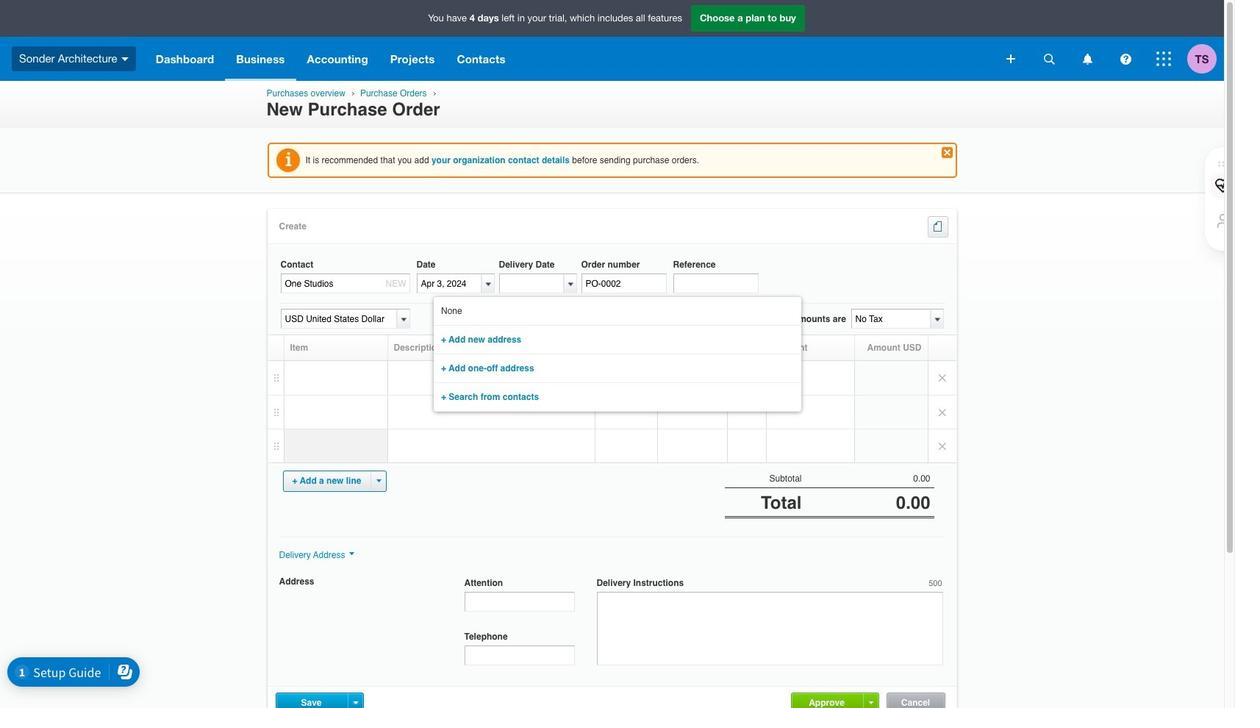 Task type: locate. For each thing, give the bounding box(es) containing it.
Select a currency text field
[[281, 309, 397, 329]]

banner
[[0, 0, 1225, 81]]

None text field
[[499, 274, 564, 294], [597, 592, 943, 666], [464, 646, 575, 666], [499, 274, 564, 294], [597, 592, 943, 666], [464, 646, 575, 666]]

svg image
[[1157, 51, 1172, 66], [1083, 53, 1093, 64], [1120, 53, 1132, 64], [1007, 54, 1016, 63]]

el image
[[944, 222, 947, 232]]

svg image
[[1044, 53, 1055, 64], [121, 57, 128, 61]]

1 horizontal spatial svg image
[[1044, 53, 1055, 64]]

None text field
[[281, 274, 410, 294], [417, 274, 481, 294], [581, 274, 667, 294], [673, 274, 759, 294], [851, 309, 931, 329], [464, 592, 575, 612], [281, 274, 410, 294], [417, 274, 481, 294], [581, 274, 667, 294], [673, 274, 759, 294], [851, 309, 931, 329], [464, 592, 575, 612]]



Task type: describe. For each thing, give the bounding box(es) containing it.
0 horizontal spatial svg image
[[121, 57, 128, 61]]



Task type: vqa. For each thing, say whether or not it's contained in the screenshot.
svg image
yes



